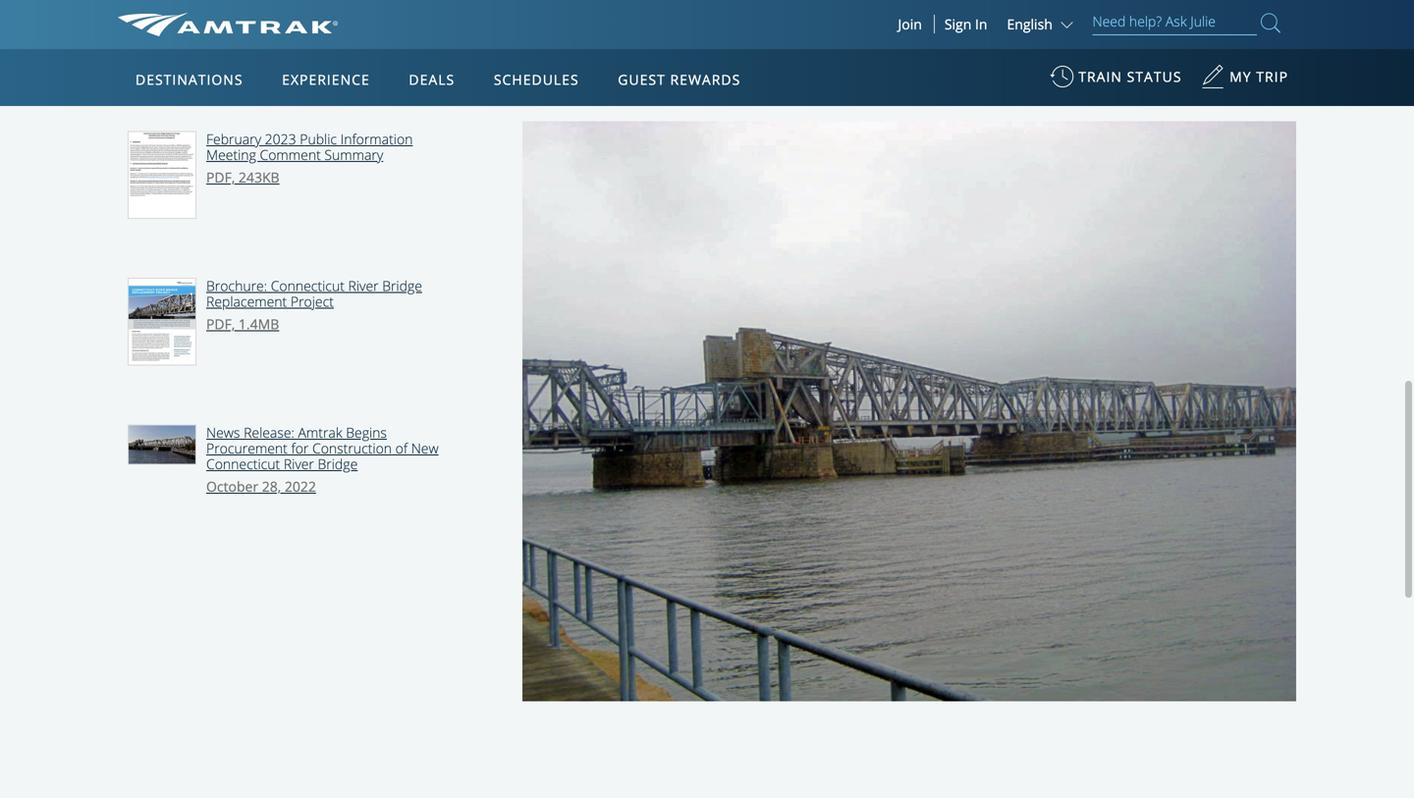 Task type: vqa. For each thing, say whether or not it's contained in the screenshot.
Keystone
no



Task type: describe. For each thing, give the bounding box(es) containing it.
english button
[[1007, 15, 1078, 33]]

river inside "news release: amtrak begins procurement for construction of new connecticut river bridge october 28, 2022"
[[284, 455, 314, 473]]

release:
[[244, 423, 294, 442]]

program,
[[141, 29, 201, 48]]

project
[[291, 292, 334, 311]]

rewards
[[670, 70, 741, 89]]

information
[[340, 130, 413, 148]]

bridge inside brochure: connecticut river bridge replacement project pdf, 1.4mb
[[382, 276, 422, 295]]

amtrak
[[298, 423, 342, 442]]

train status
[[1078, 67, 1182, 86]]

for
[[291, 439, 309, 458]]

pdf, inside brochure: connecticut river bridge replacement project pdf, 1.4mb
[[206, 315, 235, 334]]

jobs
[[391, 10, 418, 28]]

1.4mb
[[239, 315, 279, 334]]

partnership
[[252, 29, 327, 48]]

destinations
[[136, 70, 243, 89]]

october
[[206, 477, 258, 496]]

summary
[[324, 145, 383, 164]]

ctdot
[[204, 29, 249, 48]]

train status link
[[1050, 58, 1182, 106]]

(iija)
[[445, 10, 474, 28]]

deals button
[[401, 52, 463, 107]]

news release: amtrak begins procurement for construction of new connecticut river bridge october 28, 2022
[[206, 423, 439, 496]]

schedules link
[[486, 49, 587, 106]]

2023
[[265, 130, 296, 148]]

status
[[1127, 67, 1182, 86]]

and
[[363, 10, 388, 28]]

february 2023 public information meeting comment summary pdf, 243kb
[[206, 130, 413, 187]]

join button
[[886, 15, 935, 33]]

procurement
[[206, 439, 288, 458]]

share
[[331, 29, 368, 48]]

banner containing join
[[0, 0, 1414, 453]]

bridge inside "news release: amtrak begins procurement for construction of new connecticut river bridge october 28, 2022"
[[318, 455, 358, 473]]

february
[[206, 130, 261, 148]]



Task type: locate. For each thing, give the bounding box(es) containing it.
243kb
[[239, 168, 279, 187]]

2022
[[285, 477, 316, 496]]

connecticut inside brochure: connecticut river bridge replacement project pdf, 1.4mb
[[271, 276, 345, 295]]

news release: amtrak begins procurement for construction of new connecticut river bridge image
[[128, 425, 196, 465]]

public
[[300, 130, 337, 148]]

destinations button
[[128, 52, 251, 107]]

construction
[[312, 439, 392, 458]]

begins
[[346, 423, 387, 442]]

of
[[395, 439, 408, 458]]

1 horizontal spatial river
[[348, 276, 379, 295]]

1 horizontal spatial bridge
[[382, 276, 422, 295]]

0 vertical spatial river
[[348, 276, 379, 295]]

pdf, down replacement on the top left
[[206, 315, 235, 334]]

bridge
[[382, 276, 422, 295], [318, 455, 358, 473]]

Please enter your search item search field
[[1092, 10, 1257, 35]]

connecticut river bridge replacement project february 2023 public information meeting comment summary image
[[128, 131, 196, 219]]

my trip button
[[1201, 58, 1288, 106]]

1 vertical spatial connecticut
[[206, 455, 280, 473]]

english
[[1007, 15, 1053, 33]]

schedules
[[494, 70, 579, 89]]

connecticut inside "news release: amtrak begins procurement for construction of new connecticut river bridge october 28, 2022"
[[206, 455, 280, 473]]

0 vertical spatial connecticut
[[271, 276, 345, 295]]

join
[[898, 15, 922, 33]]

1 vertical spatial river
[[284, 455, 314, 473]]

sign
[[944, 15, 971, 33]]

in
[[975, 15, 987, 33]]

river up 2022
[[284, 455, 314, 473]]

brochure:
[[206, 276, 267, 295]]

0 vertical spatial bridge
[[382, 276, 422, 295]]

connecticut
[[271, 276, 345, 295], [206, 455, 280, 473]]

application
[[191, 164, 662, 439]]

trip
[[1256, 67, 1288, 86]]

experience button
[[274, 52, 378, 107]]

0 horizontal spatial bridge
[[318, 455, 358, 473]]

search icon image
[[1261, 9, 1281, 36]]

deals
[[409, 70, 455, 89]]

amtrak image
[[118, 13, 338, 36]]

act
[[422, 10, 442, 28]]

1 vertical spatial bridge
[[318, 455, 358, 473]]

amtrak, infrastructure investment and jobs act (iija) program, ctdot partnership share
[[141, 10, 474, 48]]

regions map image
[[191, 164, 662, 439]]

2 pdf, from the top
[[206, 315, 235, 334]]

news
[[206, 423, 240, 442]]

amtrak,
[[141, 10, 192, 28]]

bridge right project at the top left of page
[[382, 276, 422, 295]]

guest
[[618, 70, 666, 89]]

connecticut river bridge replacement project brochure image
[[128, 278, 196, 366]]

guest rewards
[[618, 70, 741, 89]]

0 horizontal spatial river
[[284, 455, 314, 473]]

28,
[[262, 477, 281, 496]]

banner
[[0, 0, 1414, 453]]

connecticut up the october
[[206, 455, 280, 473]]

guest rewards button
[[610, 52, 749, 107]]

pdf,
[[206, 168, 235, 187], [206, 315, 235, 334]]

1 vertical spatial pdf,
[[206, 315, 235, 334]]

my
[[1230, 67, 1252, 86]]

1 pdf, from the top
[[206, 168, 235, 187]]

pdf, down meeting at top
[[206, 168, 235, 187]]

my trip
[[1230, 67, 1288, 86]]

river
[[348, 276, 379, 295], [284, 455, 314, 473]]

connecticut up 1.4mb on the top left of page
[[271, 276, 345, 295]]

0 vertical spatial pdf,
[[206, 168, 235, 187]]

sign in button
[[944, 15, 987, 33]]

new
[[411, 439, 439, 458]]

sign in
[[944, 15, 987, 33]]

replacement
[[206, 292, 287, 311]]

river right project at the top left of page
[[348, 276, 379, 295]]

experience
[[282, 70, 370, 89]]

brochure: connecticut river bridge replacement project pdf, 1.4mb
[[206, 276, 422, 334]]

train
[[1078, 67, 1122, 86]]

investment
[[288, 10, 360, 28]]

meeting
[[206, 145, 256, 164]]

pdf, inside february 2023 public information meeting comment summary pdf, 243kb
[[206, 168, 235, 187]]

infrastructure
[[195, 10, 284, 28]]

comment
[[260, 145, 321, 164]]

river inside brochure: connecticut river bridge replacement project pdf, 1.4mb
[[348, 276, 379, 295]]

bridge down amtrak on the bottom of the page
[[318, 455, 358, 473]]



